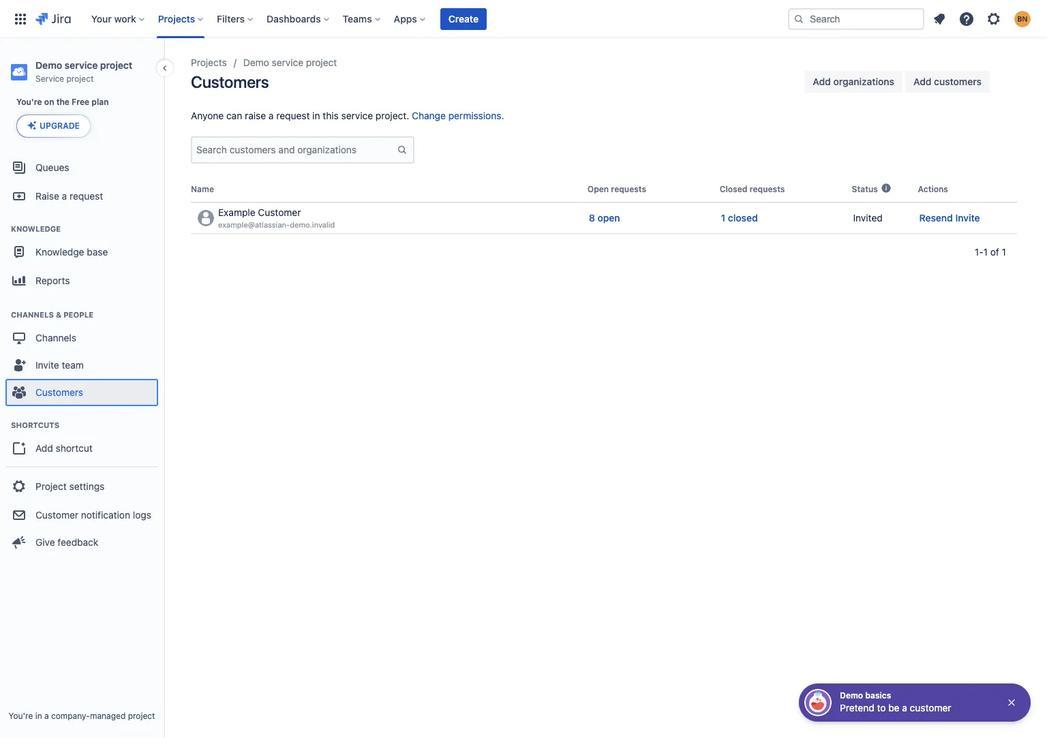 Task type: vqa. For each thing, say whether or not it's contained in the screenshot.
the Customers Link
yes



Task type: describe. For each thing, give the bounding box(es) containing it.
project settings
[[35, 480, 105, 492]]

customer notification logs link
[[5, 502, 158, 529]]

raise a request link
[[5, 183, 158, 210]]

settings image
[[986, 11, 1002, 27]]

customers link
[[5, 379, 158, 406]]

change permissions. link
[[412, 110, 504, 121]]

base
[[87, 246, 108, 257]]

queues link
[[5, 153, 158, 183]]

example customer example@atlassian-demo.invalid
[[218, 207, 335, 229]]

team
[[62, 359, 84, 371]]

teams
[[343, 13, 372, 24]]

can
[[226, 110, 242, 121]]

notification
[[81, 509, 130, 521]]

customers inside "link"
[[35, 386, 83, 398]]

give
[[35, 536, 55, 548]]

project settings link
[[5, 472, 158, 502]]

company-
[[51, 711, 90, 721]]

this
[[323, 110, 339, 121]]

service for demo service project service project
[[65, 59, 98, 71]]

of
[[991, 246, 1000, 258]]

1 inside "link"
[[721, 212, 726, 224]]

close image
[[1006, 698, 1017, 708]]

anyone can raise a request in this service project. change permissions.
[[191, 110, 504, 121]]

group containing project settings
[[5, 466, 158, 560]]

customer
[[910, 702, 952, 714]]

filters button
[[213, 8, 258, 30]]

knowledge for knowledge
[[11, 224, 61, 233]]

customer notification logs
[[35, 509, 151, 521]]

add for add shortcut
[[35, 442, 53, 454]]

change
[[412, 110, 446, 121]]

project up plan
[[100, 59, 132, 71]]

invite team
[[35, 359, 84, 371]]

example@atlassian-
[[218, 220, 290, 229]]

demo service project service project
[[35, 59, 132, 84]]

filters
[[217, 13, 245, 24]]

8
[[589, 212, 595, 224]]

your work
[[91, 13, 136, 24]]

closed
[[720, 184, 748, 194]]

free
[[72, 97, 89, 107]]

1 horizontal spatial 1
[[984, 246, 988, 258]]

add shortcut
[[35, 442, 93, 454]]

organizations
[[834, 76, 895, 87]]

knowledge group
[[5, 210, 158, 300]]

open requests
[[588, 184, 646, 194]]

add shortcut button
[[5, 435, 158, 462]]

closed
[[728, 212, 758, 224]]

pretend
[[840, 702, 875, 714]]

project.
[[376, 110, 409, 121]]

add organizations
[[813, 76, 895, 87]]

teams button
[[339, 8, 386, 30]]

search image
[[794, 13, 805, 24]]

1 closed link
[[721, 211, 758, 225]]

customers
[[934, 76, 982, 87]]

projects link
[[191, 55, 227, 71]]

0 vertical spatial in
[[312, 110, 320, 121]]

upgrade button
[[17, 115, 90, 137]]

demo service project link
[[243, 55, 337, 71]]

channels & people
[[11, 310, 94, 319]]

a right raise
[[269, 110, 274, 121]]

channels & people group
[[5, 296, 158, 410]]

shortcuts
[[11, 421, 59, 430]]

logs
[[133, 509, 151, 521]]

request inside "link"
[[70, 190, 103, 202]]

projects for projects dropdown button
[[158, 13, 195, 24]]

service for demo service project
[[272, 57, 304, 68]]

raise
[[35, 190, 59, 202]]

a left company-
[[44, 711, 49, 721]]

settings
[[69, 480, 105, 492]]

demo basics pretend to be a customer
[[840, 691, 952, 714]]

knowledge base
[[35, 246, 108, 257]]

create button
[[440, 8, 487, 30]]

2 horizontal spatial 1
[[1002, 246, 1006, 258]]

1-1 of 1
[[975, 246, 1006, 258]]

project right 'managed'
[[128, 711, 155, 721]]

group containing queues
[[5, 149, 158, 565]]

knowledge for knowledge base
[[35, 246, 84, 257]]

feedback
[[58, 536, 98, 548]]

you're for you're in a company-managed project
[[9, 711, 33, 721]]

add customers button
[[906, 71, 990, 93]]

raise
[[245, 110, 266, 121]]

open
[[598, 212, 620, 224]]

dashboards
[[267, 13, 321, 24]]

channels for channels & people
[[11, 310, 54, 319]]

you're on the free plan
[[16, 97, 109, 107]]

the
[[56, 97, 69, 107]]



Task type: locate. For each thing, give the bounding box(es) containing it.
to
[[877, 702, 886, 714]]

1 vertical spatial customer
[[35, 509, 78, 521]]

shortcuts group
[[5, 406, 158, 466]]

give feedback button
[[5, 529, 158, 556]]

invite right resend
[[956, 212, 980, 224]]

1 horizontal spatial customers
[[191, 72, 269, 91]]

request up 'search customers and organizations' text field
[[276, 110, 310, 121]]

a inside "link"
[[62, 190, 67, 202]]

2 horizontal spatial demo
[[840, 691, 863, 701]]

&
[[56, 310, 62, 319]]

requests for closed requests
[[750, 184, 785, 194]]

shortcut
[[56, 442, 93, 454]]

knowledge down the raise
[[11, 224, 61, 233]]

primary element
[[8, 0, 788, 38]]

permissions.
[[448, 110, 504, 121]]

resend invite
[[920, 212, 980, 224]]

requests
[[611, 184, 646, 194], [750, 184, 785, 194]]

1 horizontal spatial add
[[813, 76, 831, 87]]

service
[[35, 74, 64, 84]]

demo for demo basics pretend to be a customer
[[840, 691, 863, 701]]

1 vertical spatial request
[[70, 190, 103, 202]]

0 horizontal spatial invite
[[35, 359, 59, 371]]

basics
[[866, 691, 891, 701]]

service inside demo service project link
[[272, 57, 304, 68]]

be
[[889, 702, 900, 714]]

reports
[[35, 275, 70, 286]]

requests right open
[[611, 184, 646, 194]]

your profile and settings image
[[1015, 11, 1031, 27]]

0 horizontal spatial add
[[35, 442, 53, 454]]

project down the dashboards dropdown button
[[306, 57, 337, 68]]

demo right projects link
[[243, 57, 269, 68]]

Search field
[[788, 8, 925, 30]]

0 horizontal spatial customer
[[35, 509, 78, 521]]

help image
[[959, 11, 975, 27]]

queues
[[35, 161, 69, 173]]

1 horizontal spatial request
[[276, 110, 310, 121]]

1 horizontal spatial requests
[[750, 184, 785, 194]]

1 vertical spatial knowledge
[[35, 246, 84, 257]]

status
[[852, 184, 878, 194]]

1 horizontal spatial service
[[272, 57, 304, 68]]

people
[[63, 310, 94, 319]]

in left this
[[312, 110, 320, 121]]

customer
[[258, 207, 301, 219], [35, 509, 78, 521]]

customers down projects link
[[191, 72, 269, 91]]

0 vertical spatial request
[[276, 110, 310, 121]]

example
[[218, 207, 255, 219]]

1 left the of
[[984, 246, 988, 258]]

service
[[272, 57, 304, 68], [65, 59, 98, 71], [341, 110, 373, 121]]

0 vertical spatial customer
[[258, 207, 301, 219]]

projects inside dropdown button
[[158, 13, 195, 24]]

customers
[[191, 72, 269, 91], [35, 386, 83, 398]]

apps button
[[390, 8, 431, 30]]

add inside shortcuts group
[[35, 442, 53, 454]]

you're in a company-managed project
[[9, 711, 155, 721]]

1 requests from the left
[[611, 184, 646, 194]]

1 vertical spatial channels
[[35, 332, 76, 343]]

2 horizontal spatial service
[[341, 110, 373, 121]]

1 horizontal spatial demo
[[243, 57, 269, 68]]

you're left company-
[[9, 711, 33, 721]]

Search customers and organizations text field
[[192, 138, 397, 162]]

create
[[449, 13, 479, 24]]

group
[[5, 149, 158, 565], [5, 466, 158, 560]]

open
[[588, 184, 609, 194]]

invite inside popup button
[[35, 359, 59, 371]]

projects button
[[154, 8, 209, 30]]

managed
[[90, 711, 126, 721]]

add
[[813, 76, 831, 87], [914, 76, 932, 87], [35, 442, 53, 454]]

1-
[[975, 246, 984, 258]]

demo inside 'demo service project service project'
[[35, 59, 62, 71]]

add customers
[[914, 76, 982, 87]]

8 open link
[[589, 211, 620, 225]]

1 horizontal spatial customer
[[258, 207, 301, 219]]

1 vertical spatial projects
[[191, 57, 227, 68]]

apps
[[394, 13, 417, 24]]

1 vertical spatial invite
[[35, 359, 59, 371]]

1 vertical spatial you're
[[9, 711, 33, 721]]

1 left the closed
[[721, 212, 726, 224]]

0 horizontal spatial demo
[[35, 59, 62, 71]]

a right the raise
[[62, 190, 67, 202]]

customers down invite team
[[35, 386, 83, 398]]

demo service project
[[243, 57, 337, 68]]

closed requests
[[720, 184, 785, 194]]

add for add organizations
[[813, 76, 831, 87]]

0 vertical spatial channels
[[11, 310, 54, 319]]

banner containing your work
[[0, 0, 1047, 38]]

knowledge
[[11, 224, 61, 233], [35, 246, 84, 257]]

projects down filters
[[191, 57, 227, 68]]

invite left team
[[35, 359, 59, 371]]

give feedback
[[35, 536, 98, 548]]

add for add customers
[[914, 76, 932, 87]]

projects for projects link
[[191, 57, 227, 68]]

customer inside example customer example@atlassian-demo.invalid
[[258, 207, 301, 219]]

0 horizontal spatial request
[[70, 190, 103, 202]]

0 horizontal spatial in
[[35, 711, 42, 721]]

your
[[91, 13, 112, 24]]

banner
[[0, 0, 1047, 38]]

channels inside dropdown button
[[35, 332, 76, 343]]

customer inside group
[[35, 509, 78, 521]]

reports link
[[5, 266, 158, 296]]

you're left on at top left
[[16, 97, 42, 107]]

channels button
[[5, 325, 158, 352]]

resend
[[920, 212, 953, 224]]

in
[[312, 110, 320, 121], [35, 711, 42, 721]]

notifications image
[[931, 11, 948, 27]]

requests right closed
[[750, 184, 785, 194]]

name
[[191, 184, 214, 194]]

0 vertical spatial customers
[[191, 72, 269, 91]]

1 right the of
[[1002, 246, 1006, 258]]

raise a request
[[35, 190, 103, 202]]

add organizations button
[[805, 71, 903, 93]]

0 vertical spatial projects
[[158, 13, 195, 24]]

add down shortcuts
[[35, 442, 53, 454]]

1
[[721, 212, 726, 224], [984, 246, 988, 258], [1002, 246, 1006, 258]]

1 horizontal spatial in
[[312, 110, 320, 121]]

info inline message image
[[878, 183, 894, 194]]

1 vertical spatial in
[[35, 711, 42, 721]]

knowledge base link
[[5, 239, 158, 266]]

8 open
[[589, 212, 620, 224]]

work
[[114, 13, 136, 24]]

add left organizations on the right of the page
[[813, 76, 831, 87]]

1 group from the top
[[5, 149, 158, 565]]

invite team button
[[5, 352, 158, 379]]

your work button
[[87, 8, 150, 30]]

1 horizontal spatial invite
[[956, 212, 980, 224]]

request down queues link
[[70, 190, 103, 202]]

requests for open requests
[[611, 184, 646, 194]]

a right be
[[902, 702, 907, 714]]

2 requests from the left
[[750, 184, 785, 194]]

0 vertical spatial knowledge
[[11, 224, 61, 233]]

a inside "demo basics pretend to be a customer"
[[902, 702, 907, 714]]

0 horizontal spatial service
[[65, 59, 98, 71]]

service up free
[[65, 59, 98, 71]]

actions
[[918, 184, 948, 194]]

demo up pretend
[[840, 691, 863, 701]]

channels down &
[[35, 332, 76, 343]]

1 vertical spatial customers
[[35, 386, 83, 398]]

0 horizontal spatial requests
[[611, 184, 646, 194]]

0 vertical spatial you're
[[16, 97, 42, 107]]

demo
[[243, 57, 269, 68], [35, 59, 62, 71], [840, 691, 863, 701]]

dashboards button
[[263, 8, 335, 30]]

anyone
[[191, 110, 224, 121]]

knowledge up reports
[[35, 246, 84, 257]]

plan
[[92, 97, 109, 107]]

you're
[[16, 97, 42, 107], [9, 711, 33, 721]]

channels left &
[[11, 310, 54, 319]]

demo inside "demo basics pretend to be a customer"
[[840, 691, 863, 701]]

1 closed
[[721, 212, 758, 224]]

projects right work
[[158, 13, 195, 24]]

service right this
[[341, 110, 373, 121]]

project up free
[[67, 74, 94, 84]]

channels for channels
[[35, 332, 76, 343]]

upgrade
[[40, 121, 80, 131]]

in left company-
[[35, 711, 42, 721]]

a
[[269, 110, 274, 121], [62, 190, 67, 202], [902, 702, 907, 714], [44, 711, 49, 721]]

on
[[44, 97, 54, 107]]

demo for demo service project service project
[[35, 59, 62, 71]]

add left customers
[[914, 76, 932, 87]]

service down dashboards
[[272, 57, 304, 68]]

2 horizontal spatial add
[[914, 76, 932, 87]]

0 horizontal spatial 1
[[721, 212, 726, 224]]

you're for you're on the free plan
[[16, 97, 42, 107]]

demo.invalid
[[290, 220, 335, 229]]

0 vertical spatial invite
[[956, 212, 980, 224]]

customer up give feedback in the bottom of the page
[[35, 509, 78, 521]]

0 horizontal spatial customers
[[35, 386, 83, 398]]

invited
[[853, 212, 883, 224]]

customer up example@atlassian-
[[258, 207, 301, 219]]

appswitcher icon image
[[12, 11, 29, 27]]

2 group from the top
[[5, 466, 158, 560]]

service inside 'demo service project service project'
[[65, 59, 98, 71]]

demo for demo service project
[[243, 57, 269, 68]]

resend invite button
[[920, 211, 980, 225]]

jira image
[[35, 11, 71, 27], [35, 11, 71, 27]]

invite inside 'button'
[[956, 212, 980, 224]]

demo up service
[[35, 59, 62, 71]]



